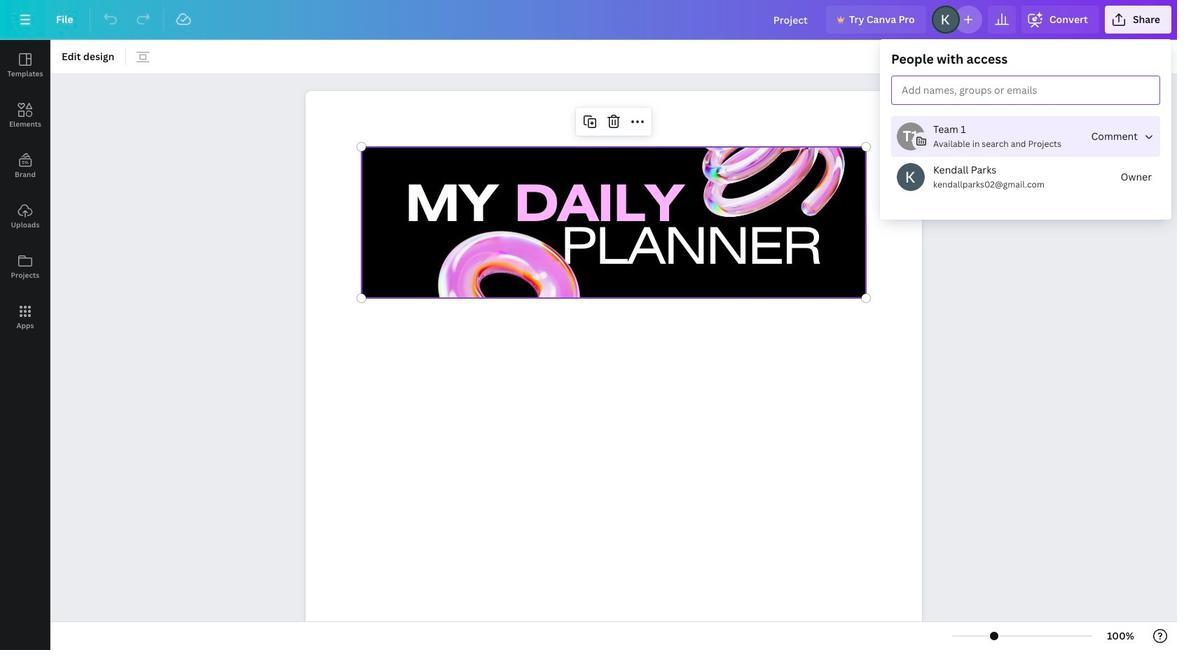 Task type: vqa. For each thing, say whether or not it's contained in the screenshot.
Main menu bar
yes



Task type: locate. For each thing, give the bounding box(es) containing it.
team 1 image
[[897, 123, 925, 151]]

side panel tab list
[[0, 40, 50, 343]]

group
[[891, 50, 1160, 209]]

None text field
[[305, 84, 922, 651]]

main menu bar
[[0, 0, 1177, 40]]



Task type: describe. For each thing, give the bounding box(es) containing it.
team 1 element
[[897, 123, 925, 151]]

Design title text field
[[762, 6, 820, 34]]

Can comment button
[[1086, 123, 1160, 151]]

Zoom button
[[1098, 626, 1143, 648]]

Add names, groups or emails text field
[[896, 81, 1037, 101]]



